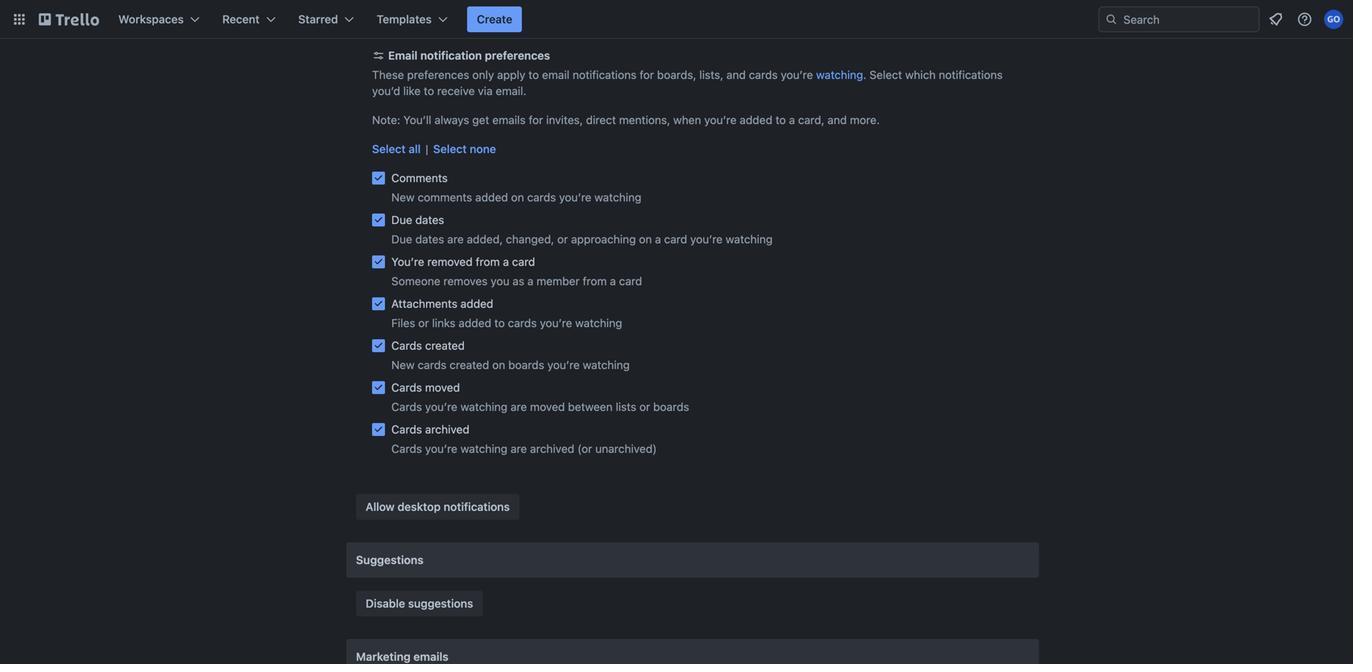 Task type: locate. For each thing, give the bounding box(es) containing it.
1 horizontal spatial on
[[511, 191, 524, 204]]

archived down cards moved
[[425, 423, 470, 436]]

a
[[789, 113, 796, 127], [655, 232, 661, 246], [503, 255, 509, 268], [528, 274, 534, 288], [610, 274, 616, 288]]

new comments added on cards you're watching
[[392, 191, 642, 204]]

disable suggestions
[[366, 597, 473, 610]]

created down cards created
[[450, 358, 489, 371]]

watching
[[817, 68, 864, 81], [595, 191, 642, 204], [726, 232, 773, 246], [576, 316, 623, 330], [583, 358, 630, 371], [461, 400, 508, 413], [461, 442, 508, 455]]

dates
[[416, 213, 444, 226], [416, 232, 444, 246]]

0 vertical spatial are
[[448, 232, 464, 246]]

0 horizontal spatial boards
[[509, 358, 545, 371]]

1 horizontal spatial or
[[558, 232, 568, 246]]

card up as
[[512, 255, 535, 268]]

a left card,
[[789, 113, 796, 127]]

emails
[[493, 113, 526, 127], [414, 650, 449, 663]]

2 horizontal spatial notifications
[[939, 68, 1003, 81]]

1 vertical spatial boards
[[654, 400, 690, 413]]

select left all
[[372, 142, 406, 156]]

are
[[448, 232, 464, 246], [511, 400, 527, 413], [511, 442, 527, 455]]

2 new from the top
[[392, 358, 415, 371]]

1 vertical spatial new
[[392, 358, 415, 371]]

new
[[392, 191, 415, 204], [392, 358, 415, 371]]

only
[[473, 68, 494, 81]]

moved
[[425, 381, 460, 394], [530, 400, 565, 413]]

1 due from the top
[[392, 213, 413, 226]]

1 horizontal spatial notifications
[[573, 68, 637, 81]]

boards right lists
[[654, 400, 690, 413]]

1 horizontal spatial preferences
[[485, 49, 550, 62]]

you
[[491, 274, 510, 288]]

3 cards from the top
[[392, 400, 422, 413]]

or right changed,
[[558, 232, 568, 246]]

cards for cards you're watching are moved between lists or boards
[[392, 400, 422, 413]]

1 horizontal spatial and
[[828, 113, 847, 127]]

1 vertical spatial due
[[392, 232, 413, 246]]

for
[[640, 68, 654, 81], [529, 113, 543, 127]]

from right member
[[583, 274, 607, 288]]

0 vertical spatial on
[[511, 191, 524, 204]]

5 cards from the top
[[392, 442, 422, 455]]

moved left between
[[530, 400, 565, 413]]

archived left (or
[[530, 442, 575, 455]]

select right .
[[870, 68, 903, 81]]

added down removes
[[461, 297, 494, 310]]

dates down due dates
[[416, 232, 444, 246]]

you'll
[[404, 113, 432, 127]]

2 horizontal spatial card
[[665, 232, 688, 246]]

0 vertical spatial and
[[727, 68, 746, 81]]

on up changed,
[[511, 191, 524, 204]]

2 dates from the top
[[416, 232, 444, 246]]

to left email
[[529, 68, 539, 81]]

0 vertical spatial archived
[[425, 423, 470, 436]]

due for due dates are added, changed, or approaching on a card you're watching
[[392, 232, 413, 246]]

1 horizontal spatial from
[[583, 274, 607, 288]]

cards you're watching are moved between lists or boards
[[392, 400, 690, 413]]

dates down comments
[[416, 213, 444, 226]]

1 vertical spatial on
[[639, 232, 652, 246]]

cards moved
[[392, 381, 460, 394]]

card right approaching
[[665, 232, 688, 246]]

from down added,
[[476, 255, 500, 268]]

added
[[740, 113, 773, 127], [476, 191, 508, 204], [461, 297, 494, 310], [459, 316, 492, 330]]

0 vertical spatial due
[[392, 213, 413, 226]]

emails right get
[[493, 113, 526, 127]]

are up the cards you're watching are archived (or unarchived)
[[511, 400, 527, 413]]

allow desktop notifications
[[366, 500, 510, 513]]

cards archived
[[392, 423, 470, 436]]

1 horizontal spatial for
[[640, 68, 654, 81]]

on down files or links added to cards you're watching
[[493, 358, 506, 371]]

files or links added to cards you're watching
[[392, 316, 623, 330]]

new down cards created
[[392, 358, 415, 371]]

4 cards from the top
[[392, 423, 422, 436]]

you're removed from a card
[[392, 255, 535, 268]]

to down you
[[495, 316, 505, 330]]

are up removed
[[448, 232, 464, 246]]

and right lists,
[[727, 68, 746, 81]]

1 new from the top
[[392, 191, 415, 204]]

allow
[[366, 500, 395, 513]]

moved up cards archived on the bottom left of the page
[[425, 381, 460, 394]]

on right approaching
[[639, 232, 652, 246]]

due dates are added, changed, or approaching on a card you're watching
[[392, 232, 773, 246]]

note: you'll always get emails for invites, direct mentions, when you're added to a card, and more.
[[372, 113, 880, 127]]

1 horizontal spatial moved
[[530, 400, 565, 413]]

email
[[388, 49, 418, 62]]

and right card,
[[828, 113, 847, 127]]

boards
[[509, 358, 545, 371], [654, 400, 690, 413]]

created down links in the top of the page
[[425, 339, 465, 352]]

new down comments
[[392, 191, 415, 204]]

0 vertical spatial from
[[476, 255, 500, 268]]

1 vertical spatial or
[[419, 316, 429, 330]]

to right like
[[424, 84, 434, 98]]

cards for cards archived
[[392, 423, 422, 436]]

allow desktop notifications link
[[356, 494, 520, 520]]

added,
[[467, 232, 503, 246]]

notifications right which
[[939, 68, 1003, 81]]

approaching
[[571, 232, 636, 246]]

0 horizontal spatial moved
[[425, 381, 460, 394]]

0 horizontal spatial card
[[512, 255, 535, 268]]

notifications right the desktop
[[444, 500, 510, 513]]

archived
[[425, 423, 470, 436], [530, 442, 575, 455]]

notifications up direct
[[573, 68, 637, 81]]

and
[[727, 68, 746, 81], [828, 113, 847, 127]]

preferences up apply
[[485, 49, 550, 62]]

due
[[392, 213, 413, 226], [392, 232, 413, 246]]

select all button
[[372, 141, 421, 157]]

cards
[[392, 339, 422, 352], [392, 381, 422, 394], [392, 400, 422, 413], [392, 423, 422, 436], [392, 442, 422, 455]]

preferences
[[485, 49, 550, 62], [407, 68, 470, 81]]

dates for due dates
[[416, 213, 444, 226]]

0 vertical spatial moved
[[425, 381, 460, 394]]

1 vertical spatial for
[[529, 113, 543, 127]]

2 horizontal spatial or
[[640, 400, 651, 413]]

back to home image
[[39, 6, 99, 32]]

boards up cards you're watching are moved between lists or boards
[[509, 358, 545, 371]]

|
[[426, 142, 429, 156]]

marketing emails
[[356, 650, 449, 663]]

1 vertical spatial moved
[[530, 400, 565, 413]]

or
[[558, 232, 568, 246], [419, 316, 429, 330], [640, 400, 651, 413]]

1 cards from the top
[[392, 339, 422, 352]]

0 vertical spatial dates
[[416, 213, 444, 226]]

2 horizontal spatial select
[[870, 68, 903, 81]]

1 vertical spatial dates
[[416, 232, 444, 246]]

a right approaching
[[655, 232, 661, 246]]

1 vertical spatial preferences
[[407, 68, 470, 81]]

card down approaching
[[619, 274, 642, 288]]

preferences down "notification"
[[407, 68, 470, 81]]

2 vertical spatial card
[[619, 274, 642, 288]]

files
[[392, 316, 415, 330]]

cards
[[749, 68, 778, 81], [527, 191, 556, 204], [508, 316, 537, 330], [418, 358, 447, 371]]

notification
[[421, 49, 482, 62]]

notifications
[[573, 68, 637, 81], [939, 68, 1003, 81], [444, 500, 510, 513]]

1 vertical spatial and
[[828, 113, 847, 127]]

2 cards from the top
[[392, 381, 422, 394]]

or down attachments
[[419, 316, 429, 330]]

lists,
[[700, 68, 724, 81]]

select
[[870, 68, 903, 81], [372, 142, 406, 156], [433, 142, 467, 156]]

0 horizontal spatial on
[[493, 358, 506, 371]]

cards for cards created
[[392, 339, 422, 352]]

1 dates from the top
[[416, 213, 444, 226]]

0 vertical spatial boards
[[509, 358, 545, 371]]

unarchived)
[[596, 442, 657, 455]]

email
[[542, 68, 570, 81]]

0 horizontal spatial archived
[[425, 423, 470, 436]]

2 due from the top
[[392, 232, 413, 246]]

on
[[511, 191, 524, 204], [639, 232, 652, 246], [493, 358, 506, 371]]

workspaces
[[118, 12, 184, 26]]

1 vertical spatial created
[[450, 358, 489, 371]]

for left invites,
[[529, 113, 543, 127]]

0 notifications image
[[1267, 10, 1286, 29]]

marketing
[[356, 650, 411, 663]]

0 vertical spatial emails
[[493, 113, 526, 127]]

apply
[[497, 68, 526, 81]]

removed
[[428, 255, 473, 268]]

2 vertical spatial are
[[511, 442, 527, 455]]

1 vertical spatial archived
[[530, 442, 575, 455]]

or right lists
[[640, 400, 651, 413]]

0 horizontal spatial or
[[419, 316, 429, 330]]

more.
[[850, 113, 880, 127]]

0 vertical spatial card
[[665, 232, 688, 246]]

cards for cards moved
[[392, 381, 422, 394]]

emails right the marketing
[[414, 650, 449, 663]]

1 vertical spatial emails
[[414, 650, 449, 663]]

created
[[425, 339, 465, 352], [450, 358, 489, 371]]

you're
[[781, 68, 814, 81], [705, 113, 737, 127], [559, 191, 592, 204], [691, 232, 723, 246], [540, 316, 572, 330], [548, 358, 580, 371], [425, 400, 458, 413], [425, 442, 458, 455]]

select right "|"
[[433, 142, 467, 156]]

1 horizontal spatial archived
[[530, 442, 575, 455]]

cards right lists,
[[749, 68, 778, 81]]

0 horizontal spatial from
[[476, 255, 500, 268]]

2 vertical spatial or
[[640, 400, 651, 413]]

from
[[476, 255, 500, 268], [583, 274, 607, 288]]

1 horizontal spatial card
[[619, 274, 642, 288]]

these
[[372, 68, 404, 81]]

are for cards archived
[[511, 442, 527, 455]]

0 vertical spatial created
[[425, 339, 465, 352]]

are down cards you're watching are moved between lists or boards
[[511, 442, 527, 455]]

search image
[[1106, 13, 1119, 26]]

as
[[513, 274, 525, 288]]

1 vertical spatial are
[[511, 400, 527, 413]]

2 vertical spatial on
[[493, 358, 506, 371]]

0 vertical spatial preferences
[[485, 49, 550, 62]]

which
[[906, 68, 936, 81]]

0 horizontal spatial preferences
[[407, 68, 470, 81]]

for left "boards,"
[[640, 68, 654, 81]]

0 horizontal spatial and
[[727, 68, 746, 81]]

templates button
[[367, 6, 458, 32]]

0 vertical spatial new
[[392, 191, 415, 204]]



Task type: describe. For each thing, give the bounding box(es) containing it.
cards you're watching are archived (or unarchived)
[[392, 442, 657, 455]]

you're
[[392, 255, 425, 268]]

recent button
[[213, 6, 286, 32]]

starred
[[298, 12, 338, 26]]

(or
[[578, 442, 593, 455]]

a up you
[[503, 255, 509, 268]]

0 vertical spatial for
[[640, 68, 654, 81]]

via
[[478, 84, 493, 98]]

added up added,
[[476, 191, 508, 204]]

primary element
[[0, 0, 1354, 39]]

0 horizontal spatial for
[[529, 113, 543, 127]]

suggestions
[[408, 597, 473, 610]]

mentions,
[[619, 113, 671, 127]]

0 vertical spatial or
[[558, 232, 568, 246]]

comments
[[418, 191, 472, 204]]

suggestions
[[356, 553, 424, 567]]

due for due dates
[[392, 213, 413, 226]]

removes
[[444, 274, 488, 288]]

select none button
[[433, 141, 496, 157]]

direct
[[586, 113, 616, 127]]

.
[[864, 68, 867, 81]]

Search field
[[1119, 7, 1260, 31]]

new for new cards created on boards you're watching
[[392, 358, 415, 371]]

are for cards moved
[[511, 400, 527, 413]]

none
[[470, 142, 496, 156]]

cards created
[[392, 339, 465, 352]]

workspaces button
[[109, 6, 210, 32]]

create button
[[467, 6, 522, 32]]

email.
[[496, 84, 527, 98]]

recent
[[222, 12, 260, 26]]

1 horizontal spatial emails
[[493, 113, 526, 127]]

email notification preferences
[[388, 49, 550, 62]]

cards down as
[[508, 316, 537, 330]]

invites,
[[546, 113, 583, 127]]

watching link
[[817, 68, 864, 81]]

always
[[435, 113, 469, 127]]

create
[[477, 12, 513, 26]]

templates
[[377, 12, 432, 26]]

new cards created on boards you're watching
[[392, 358, 630, 371]]

new for new comments added on cards you're watching
[[392, 191, 415, 204]]

receive
[[437, 84, 475, 98]]

to left card,
[[776, 113, 786, 127]]

. select which notifications you'd like to receive via email.
[[372, 68, 1003, 98]]

member
[[537, 274, 580, 288]]

these preferences only apply to email notifications for boards, lists, and cards you're watching
[[372, 68, 864, 81]]

disable suggestions link
[[356, 591, 483, 616]]

1 horizontal spatial select
[[433, 142, 467, 156]]

select inside . select which notifications you'd like to receive via email.
[[870, 68, 903, 81]]

0 horizontal spatial notifications
[[444, 500, 510, 513]]

disable
[[366, 597, 405, 610]]

1 vertical spatial from
[[583, 274, 607, 288]]

all
[[409, 142, 421, 156]]

cards up changed,
[[527, 191, 556, 204]]

to inside . select which notifications you'd like to receive via email.
[[424, 84, 434, 98]]

0 horizontal spatial emails
[[414, 650, 449, 663]]

you'd
[[372, 84, 400, 98]]

comments
[[392, 171, 448, 185]]

2 horizontal spatial on
[[639, 232, 652, 246]]

added right links in the top of the page
[[459, 316, 492, 330]]

1 vertical spatial card
[[512, 255, 535, 268]]

when
[[674, 113, 702, 127]]

a right as
[[528, 274, 534, 288]]

on for cards
[[511, 191, 524, 204]]

added left card,
[[740, 113, 773, 127]]

attachments added
[[392, 297, 494, 310]]

desktop
[[398, 500, 441, 513]]

a down approaching
[[610, 274, 616, 288]]

someone removes you as a member from a card
[[392, 274, 642, 288]]

card,
[[799, 113, 825, 127]]

notifications inside . select which notifications you'd like to receive via email.
[[939, 68, 1003, 81]]

attachments
[[392, 297, 458, 310]]

on for boards
[[493, 358, 506, 371]]

lists
[[616, 400, 637, 413]]

gary orlando (garyorlando) image
[[1325, 10, 1344, 29]]

someone
[[392, 274, 441, 288]]

dates for due dates are added, changed, or approaching on a card you're watching
[[416, 232, 444, 246]]

boards,
[[657, 68, 697, 81]]

1 horizontal spatial boards
[[654, 400, 690, 413]]

links
[[432, 316, 456, 330]]

get
[[473, 113, 490, 127]]

changed,
[[506, 232, 555, 246]]

like
[[403, 84, 421, 98]]

note:
[[372, 113, 401, 127]]

due dates
[[392, 213, 444, 226]]

select all | select none
[[372, 142, 496, 156]]

open information menu image
[[1297, 11, 1314, 27]]

cards for cards you're watching are archived (or unarchived)
[[392, 442, 422, 455]]

0 horizontal spatial select
[[372, 142, 406, 156]]

between
[[568, 400, 613, 413]]

cards down cards created
[[418, 358, 447, 371]]

starred button
[[289, 6, 364, 32]]



Task type: vqa. For each thing, say whether or not it's contained in the screenshot.
at
no



